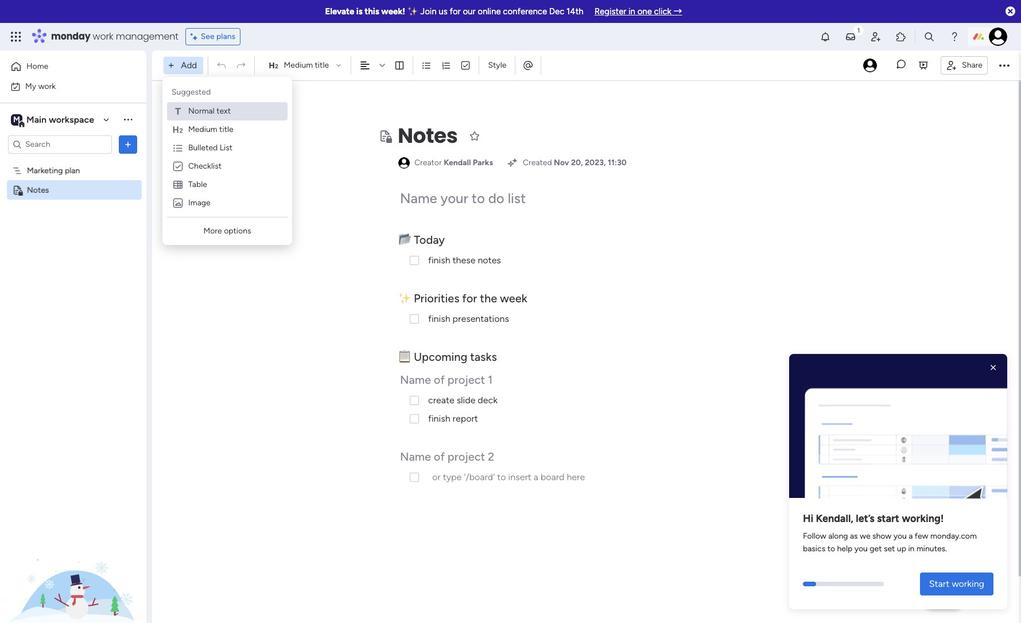 Task type: describe. For each thing, give the bounding box(es) containing it.
see
[[201, 32, 215, 41]]

image image
[[172, 198, 184, 209]]

my work
[[25, 81, 56, 91]]

0 horizontal spatial lottie animation image
[[0, 508, 146, 624]]

checklist image
[[461, 60, 471, 71]]

monday.com
[[931, 532, 977, 542]]

kendall
[[444, 158, 471, 168]]

add items menu menu
[[167, 82, 288, 212]]

finish presentations
[[428, 314, 509, 324]]

image
[[188, 198, 211, 208]]

14th
[[567, 6, 584, 17]]

0 vertical spatial 📂
[[183, 127, 193, 137]]

create
[[428, 395, 455, 406]]

more options button
[[167, 222, 288, 241]]

0 horizontal spatial today
[[195, 127, 217, 137]]

my
[[25, 81, 36, 91]]

options image
[[122, 139, 134, 150]]

dec
[[549, 6, 565, 17]]

set
[[884, 545, 895, 554]]

bulleted list menu item
[[167, 139, 288, 157]]

1 vertical spatial today
[[414, 233, 445, 247]]

help button
[[924, 591, 964, 610]]

1 horizontal spatial title
[[315, 60, 329, 70]]

work for my
[[38, 81, 56, 91]]

elevate is this week! ✨ join us for our online conference dec 14th
[[325, 6, 584, 17]]

in inside follow along as we show you a few monday.com basics to help you get set up in minutes.
[[909, 545, 915, 554]]

week!
[[381, 6, 405, 17]]

working
[[952, 579, 985, 590]]

0 horizontal spatial 📋 upcoming tasks
[[183, 164, 253, 173]]

more
[[204, 226, 222, 236]]

1 vertical spatial you
[[855, 545, 868, 554]]

1 horizontal spatial upcoming
[[414, 350, 468, 364]]

checklist menu item
[[167, 157, 288, 176]]

style
[[488, 60, 507, 70]]

1 image
[[854, 24, 864, 36]]

create slide deck
[[428, 395, 498, 406]]

1 horizontal spatial week
[[500, 292, 528, 305]]

us
[[439, 6, 448, 17]]

main workspace
[[26, 114, 94, 125]]

bulleted list image
[[172, 142, 184, 154]]

1 horizontal spatial priorities
[[414, 292, 460, 305]]

my work button
[[7, 77, 123, 96]]

1 horizontal spatial ✨ priorities for the week
[[399, 292, 528, 305]]

1 vertical spatial 📂 today
[[399, 233, 448, 247]]

1 horizontal spatial lottie animation image
[[790, 359, 1008, 503]]

0 horizontal spatial 📂 today
[[183, 127, 217, 137]]

search everything image
[[924, 31, 935, 42]]

0 horizontal spatial upcoming
[[195, 164, 232, 173]]

workspace
[[49, 114, 94, 125]]

select product image
[[10, 31, 22, 42]]

share
[[962, 60, 983, 70]]

working!
[[902, 513, 944, 526]]

1 vertical spatial tasks
[[470, 350, 497, 364]]

register in one click → link
[[595, 6, 683, 17]]

table image
[[172, 179, 184, 191]]

0 horizontal spatial lottie animation element
[[0, 508, 146, 624]]

these
[[453, 255, 476, 266]]

inbox image
[[845, 31, 857, 42]]

register in one click →
[[595, 6, 683, 17]]

monday
[[51, 30, 90, 43]]

creator kendall parks
[[415, 158, 493, 168]]

Search in workspace field
[[24, 138, 96, 151]]

home
[[26, 61, 48, 71]]

add
[[181, 60, 197, 70]]

let's
[[856, 513, 875, 526]]

share button
[[941, 56, 988, 74]]

click
[[654, 6, 672, 17]]

private board image
[[378, 129, 392, 143]]

add button
[[164, 57, 204, 74]]

finish report
[[428, 413, 478, 424]]

main
[[26, 114, 47, 125]]

normal
[[188, 106, 215, 116]]

20,
[[571, 158, 583, 168]]

0 vertical spatial medium
[[284, 60, 313, 70]]

options
[[224, 226, 251, 236]]

→
[[674, 6, 683, 17]]

slide
[[457, 395, 476, 406]]

private board image
[[12, 185, 23, 196]]

elevate
[[325, 6, 354, 17]]

medium inside medium title menu item
[[188, 125, 217, 134]]

numbered list image
[[441, 60, 452, 71]]

more options
[[204, 226, 251, 236]]

marketing
[[27, 166, 63, 175]]

minutes.
[[917, 545, 947, 554]]

table
[[188, 180, 207, 189]]

0 vertical spatial ✨ priorities for the week
[[183, 145, 273, 155]]

normal text image
[[172, 106, 184, 117]]

close image
[[988, 362, 1000, 374]]

normal text
[[188, 106, 231, 116]]

bulleted
[[188, 143, 218, 153]]

11:30
[[608, 158, 627, 168]]

1 vertical spatial 📋 upcoming tasks
[[399, 350, 497, 364]]

hi
[[803, 513, 814, 526]]

2 vertical spatial ✨
[[399, 292, 411, 305]]

a
[[909, 532, 913, 542]]

0 vertical spatial lottie animation element
[[790, 354, 1008, 503]]

notes inside field
[[398, 121, 458, 150]]

one
[[638, 6, 652, 17]]

help
[[934, 595, 954, 606]]

presentations
[[453, 314, 509, 324]]

bulleted list image
[[422, 60, 432, 71]]

list
[[220, 143, 233, 153]]

our
[[463, 6, 476, 17]]



Task type: vqa. For each thing, say whether or not it's contained in the screenshot.
the kendall parks image
yes



Task type: locate. For each thing, give the bounding box(es) containing it.
upcoming down bulleted list
[[195, 164, 232, 173]]

few
[[915, 532, 929, 542]]

upcoming up "create"
[[414, 350, 468, 364]]

work right my
[[38, 81, 56, 91]]

0 vertical spatial in
[[629, 6, 636, 17]]

0 horizontal spatial in
[[629, 6, 636, 17]]

1 vertical spatial ✨ priorities for the week
[[399, 292, 528, 305]]

management
[[116, 30, 178, 43]]

0 vertical spatial ✨
[[408, 6, 418, 17]]

📂 today up finish these notes on the top left of the page
[[399, 233, 448, 247]]

workspace options image
[[122, 114, 134, 125]]

week up presentations at the bottom left of page
[[500, 292, 528, 305]]

1 horizontal spatial medium
[[284, 60, 313, 70]]

you left a in the bottom of the page
[[894, 532, 907, 542]]

this
[[365, 6, 379, 17]]

bulleted list
[[188, 143, 233, 153]]

is
[[356, 6, 363, 17]]

we
[[860, 532, 871, 542]]

home button
[[7, 57, 123, 76]]

finish left presentations at the bottom left of page
[[428, 314, 451, 324]]

1 horizontal spatial you
[[894, 532, 907, 542]]

for
[[450, 6, 461, 17], [228, 145, 239, 155], [462, 292, 477, 305]]

image menu item
[[167, 194, 288, 212]]

0 vertical spatial the
[[241, 145, 253, 155]]

progress bar
[[803, 582, 817, 587]]

1 vertical spatial 📂
[[399, 233, 411, 247]]

medium title inside menu item
[[188, 125, 234, 134]]

start
[[877, 513, 900, 526]]

0 horizontal spatial the
[[241, 145, 253, 155]]

notes right private board image
[[27, 185, 49, 195]]

marketing plan
[[27, 166, 80, 175]]

1 horizontal spatial for
[[450, 6, 461, 17]]

📋 upcoming tasks down finish presentations
[[399, 350, 497, 364]]

report
[[453, 413, 478, 424]]

0 vertical spatial work
[[93, 30, 113, 43]]

0 vertical spatial title
[[315, 60, 329, 70]]

online
[[478, 6, 501, 17]]

0 horizontal spatial week
[[255, 145, 273, 155]]

✨ priorities for the week up finish presentations
[[399, 292, 528, 305]]

Notes field
[[395, 121, 461, 151]]

1 finish from the top
[[428, 255, 451, 266]]

created nov 20, 2023, 11:30
[[523, 158, 627, 168]]

start
[[930, 579, 950, 590]]

kendall parks image
[[989, 28, 1008, 46]]

0 vertical spatial 📂 today
[[183, 127, 217, 137]]

lottie animation element
[[790, 354, 1008, 503], [0, 508, 146, 624]]

see plans
[[201, 32, 236, 41]]

1 vertical spatial lottie animation image
[[0, 508, 146, 624]]

invite members image
[[871, 31, 882, 42]]

you
[[894, 532, 907, 542], [855, 545, 868, 554]]

notes
[[398, 121, 458, 150], [27, 185, 49, 195]]

0 horizontal spatial work
[[38, 81, 56, 91]]

0 vertical spatial today
[[195, 127, 217, 137]]

1 vertical spatial week
[[500, 292, 528, 305]]

✨ priorities for the week up checklist menu item
[[183, 145, 273, 155]]

suggested
[[172, 87, 211, 97]]

board activity image
[[864, 59, 877, 72]]

work for monday
[[93, 30, 113, 43]]

apps image
[[896, 31, 907, 42]]

1 horizontal spatial 📋 upcoming tasks
[[399, 350, 497, 364]]

basics
[[803, 545, 826, 554]]

📋
[[183, 164, 193, 173], [399, 350, 411, 364]]

0 vertical spatial lottie animation image
[[790, 359, 1008, 503]]

start working button
[[920, 573, 994, 596]]

1 horizontal spatial in
[[909, 545, 915, 554]]

style button
[[483, 56, 512, 75]]

0 horizontal spatial notes
[[27, 185, 49, 195]]

1 horizontal spatial lottie animation element
[[790, 354, 1008, 503]]

0 vertical spatial tasks
[[234, 164, 253, 173]]

📋 upcoming tasks up table menu item
[[183, 164, 253, 173]]

0 vertical spatial finish
[[428, 255, 451, 266]]

start working
[[930, 579, 985, 590]]

plans
[[217, 32, 236, 41]]

1 vertical spatial finish
[[428, 314, 451, 324]]

1 vertical spatial ✨
[[183, 145, 193, 155]]

register
[[595, 6, 627, 17]]

help
[[838, 545, 853, 554]]

today up bulleted
[[195, 127, 217, 137]]

parks
[[473, 158, 493, 168]]

layout image
[[395, 60, 405, 71]]

creator
[[415, 158, 442, 168]]

the
[[241, 145, 253, 155], [480, 292, 497, 305]]

1 vertical spatial priorities
[[414, 292, 460, 305]]

checklist
[[188, 161, 222, 171]]

0 vertical spatial you
[[894, 532, 907, 542]]

1 horizontal spatial 📂
[[399, 233, 411, 247]]

lottie animation image
[[790, 359, 1008, 503], [0, 508, 146, 624]]

1 horizontal spatial 📂 today
[[399, 233, 448, 247]]

add to favorites image
[[469, 130, 481, 142]]

monday work management
[[51, 30, 178, 43]]

tasks up table menu item
[[234, 164, 253, 173]]

0 vertical spatial 📋 upcoming tasks
[[183, 164, 253, 173]]

you down we
[[855, 545, 868, 554]]

finish for finish these notes
[[428, 255, 451, 266]]

✨
[[408, 6, 418, 17], [183, 145, 193, 155], [399, 292, 411, 305]]

1 vertical spatial 📋
[[399, 350, 411, 364]]

1 vertical spatial lottie animation element
[[0, 508, 146, 624]]

week right list
[[255, 145, 273, 155]]

0 horizontal spatial 📂
[[183, 127, 193, 137]]

kendall,
[[816, 513, 854, 526]]

as
[[850, 532, 858, 542]]

list box
[[0, 158, 146, 355]]

1 horizontal spatial 📋
[[399, 350, 411, 364]]

tasks
[[234, 164, 253, 173], [470, 350, 497, 364]]

normal text menu item
[[167, 102, 288, 121]]

0 vertical spatial medium title
[[284, 60, 329, 70]]

plan
[[65, 166, 80, 175]]

m
[[13, 115, 20, 124]]

1 vertical spatial the
[[480, 292, 497, 305]]

0 vertical spatial upcoming
[[195, 164, 232, 173]]

mention image
[[523, 59, 534, 71]]

✨ priorities for the week
[[183, 145, 273, 155], [399, 292, 528, 305]]

follow along as we show you a few monday.com basics to help you get set up in minutes.
[[803, 532, 977, 554]]

notifications image
[[820, 31, 832, 42]]

list box containing marketing plan
[[0, 158, 146, 355]]

week
[[255, 145, 273, 155], [500, 292, 528, 305]]

get
[[870, 545, 882, 554]]

tasks down presentations at the bottom left of page
[[470, 350, 497, 364]]

title down elevate
[[315, 60, 329, 70]]

2 finish from the top
[[428, 314, 451, 324]]

medium title image
[[172, 124, 184, 136]]

medium
[[284, 60, 313, 70], [188, 125, 217, 134]]

table menu item
[[167, 176, 288, 194]]

1 horizontal spatial tasks
[[470, 350, 497, 364]]

show
[[873, 532, 892, 542]]

0 horizontal spatial tasks
[[234, 164, 253, 173]]

0 horizontal spatial medium title
[[188, 125, 234, 134]]

0 horizontal spatial priorities
[[195, 145, 226, 155]]

1 vertical spatial title
[[219, 125, 234, 134]]

1 vertical spatial medium title
[[188, 125, 234, 134]]

0 horizontal spatial ✨ priorities for the week
[[183, 145, 273, 155]]

workspace selection element
[[11, 113, 96, 128]]

in
[[629, 6, 636, 17], [909, 545, 915, 554]]

today
[[195, 127, 217, 137], [414, 233, 445, 247]]

finish these notes
[[428, 255, 501, 266]]

created
[[523, 158, 552, 168]]

📂 today
[[183, 127, 217, 137], [399, 233, 448, 247]]

2023,
[[585, 158, 606, 168]]

3 finish from the top
[[428, 413, 451, 424]]

1 horizontal spatial today
[[414, 233, 445, 247]]

workspace image
[[11, 113, 22, 126]]

1 horizontal spatial work
[[93, 30, 113, 43]]

1 vertical spatial notes
[[27, 185, 49, 195]]

option
[[0, 160, 146, 163]]

2 vertical spatial finish
[[428, 413, 451, 424]]

for up finish presentations
[[462, 292, 477, 305]]

2 vertical spatial for
[[462, 292, 477, 305]]

deck
[[478, 395, 498, 406]]

0 vertical spatial 📋
[[183, 164, 193, 173]]

0 horizontal spatial 📋
[[183, 164, 193, 173]]

finish
[[428, 255, 451, 266], [428, 314, 451, 324], [428, 413, 451, 424]]

finish left these
[[428, 255, 451, 266]]

📂 today up bulleted
[[183, 127, 217, 137]]

hi kendall, let's start working!
[[803, 513, 944, 526]]

v2 ellipsis image
[[1000, 58, 1010, 73]]

0 vertical spatial week
[[255, 145, 273, 155]]

follow
[[803, 532, 827, 542]]

medium title
[[284, 60, 329, 70], [188, 125, 234, 134]]

up
[[897, 545, 907, 554]]

1 horizontal spatial notes
[[398, 121, 458, 150]]

checklist image
[[172, 161, 184, 172]]

the right list
[[241, 145, 253, 155]]

for right us
[[450, 6, 461, 17]]

title down normal text menu item
[[219, 125, 234, 134]]

finish for finish report
[[428, 413, 451, 424]]

the up presentations at the bottom left of page
[[480, 292, 497, 305]]

1 vertical spatial in
[[909, 545, 915, 554]]

1 vertical spatial medium
[[188, 125, 217, 134]]

0 horizontal spatial you
[[855, 545, 868, 554]]

1 vertical spatial work
[[38, 81, 56, 91]]

help image
[[949, 31, 961, 42]]

0 horizontal spatial for
[[228, 145, 239, 155]]

finish down "create"
[[428, 413, 451, 424]]

finish for finish presentations
[[428, 314, 451, 324]]

nov
[[554, 158, 569, 168]]

1 horizontal spatial medium title
[[284, 60, 329, 70]]

for up checklist menu item
[[228, 145, 239, 155]]

2 horizontal spatial for
[[462, 292, 477, 305]]

📂
[[183, 127, 193, 137], [399, 233, 411, 247]]

in left one
[[629, 6, 636, 17]]

in right up on the bottom right of page
[[909, 545, 915, 554]]

medium title menu item
[[167, 121, 288, 139]]

along
[[829, 532, 848, 542]]

text
[[217, 106, 231, 116]]

today up finish these notes on the top left of the page
[[414, 233, 445, 247]]

0 horizontal spatial title
[[219, 125, 234, 134]]

1 vertical spatial for
[[228, 145, 239, 155]]

work right monday
[[93, 30, 113, 43]]

title inside medium title menu item
[[219, 125, 234, 134]]

conference
[[503, 6, 547, 17]]

notes
[[478, 255, 501, 266]]

work inside button
[[38, 81, 56, 91]]

join
[[421, 6, 437, 17]]

0 vertical spatial notes
[[398, 121, 458, 150]]

1 horizontal spatial the
[[480, 292, 497, 305]]

notes up 'creator'
[[398, 121, 458, 150]]

0 horizontal spatial medium
[[188, 125, 217, 134]]

0 vertical spatial priorities
[[195, 145, 226, 155]]

to
[[828, 545, 836, 554]]

0 vertical spatial for
[[450, 6, 461, 17]]

notes inside 'list box'
[[27, 185, 49, 195]]

1 vertical spatial upcoming
[[414, 350, 468, 364]]



